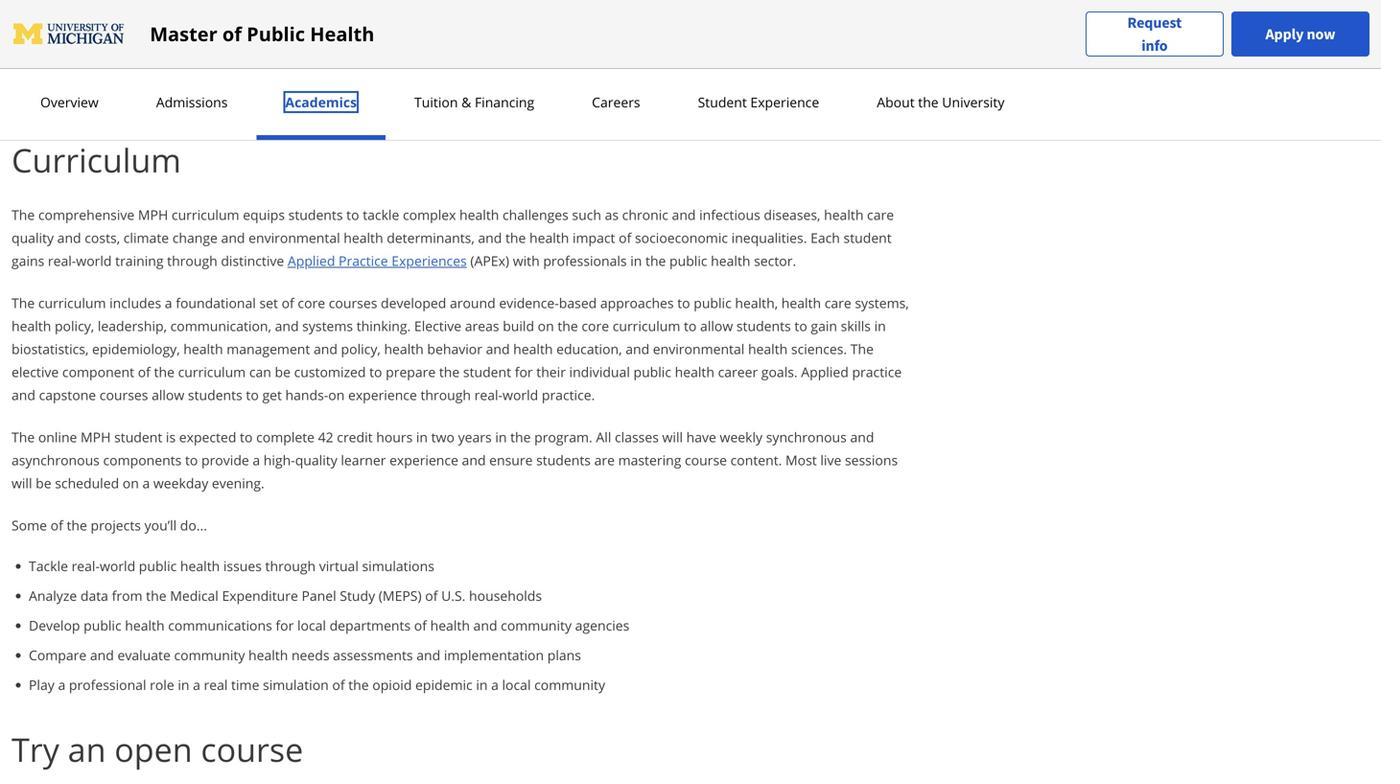 Task type: locate. For each thing, give the bounding box(es) containing it.
1 horizontal spatial applied
[[801, 363, 849, 381]]

allow up is
[[152, 386, 184, 404]]

the inside the online mph student is expected to complete 42 credit hours in two years in the program. all classes will have weekly synchronous and asynchronous components to provide a high-quality learner experience and ensure students are mastering course content. most live sessions will be scheduled on a weekday evening.
[[12, 428, 35, 447]]

local down 'implementation' on the bottom left of the page
[[502, 676, 531, 695]]

1 vertical spatial core
[[582, 317, 609, 335]]

elective
[[12, 363, 59, 381]]

1 horizontal spatial through
[[265, 557, 316, 576]]

1 horizontal spatial be
[[275, 363, 291, 381]]

implementation
[[444, 647, 544, 665]]

an right try
[[68, 728, 106, 772]]

care inside the curriculum includes a foundational set of core courses developed around evidence-based approaches to public health, health care systems, health policy, leadership, communication, and systems thinking. elective areas build on the core curriculum to allow students to gain skills in biostatistics, epidemiology, health management and policy, health behavior and health education, and environmental health sciences. the elective component of the curriculum can be customized to prepare the student for their individual public health career goals. applied practice and capstone courses allow students to get hands-on experience through real-world practice.
[[825, 294, 852, 312]]

two
[[431, 428, 455, 447]]

0 vertical spatial an
[[61, 27, 77, 45]]

environmental inside list item
[[346, 86, 437, 105]]

of inside develop public health communications for local departments of health and community agencies list item
[[414, 617, 427, 635]]

0 vertical spatial mph
[[138, 206, 168, 224]]

chronic
[[622, 206, 669, 224]]

1 vertical spatial list
[[19, 556, 917, 696]]

and down areas
[[486, 340, 510, 358]]

and down "master"
[[148, 57, 172, 75]]

financing
[[475, 93, 535, 111]]

experience down the two
[[390, 451, 459, 470]]

to inside the comprehensive mph curriculum equips students to tackle complex health challenges such as chronic and infectious diseases, health care quality and costs, climate change and environmental health determinants, and the health impact of socioeconomic inequalities. each student gains real-world training through distinctive
[[347, 206, 359, 224]]

&
[[462, 93, 471, 111]]

curriculum up change
[[172, 206, 239, 224]]

and down the systems
[[314, 340, 338, 358]]

population down quantitative
[[147, 86, 215, 105]]

1 vertical spatial environmental
[[249, 229, 340, 247]]

1 vertical spatial experience
[[390, 451, 459, 470]]

local inside develop public health communications for local departments of health and community agencies list item
[[297, 617, 326, 635]]

some
[[12, 517, 47, 535]]

as up impact
[[605, 206, 619, 224]]

1 vertical spatial evidence-
[[499, 294, 559, 312]]

an right gain in the left of the page
[[61, 27, 77, 45]]

a right includes
[[165, 294, 172, 312]]

0 vertical spatial quality
[[12, 229, 54, 247]]

mph up climate
[[138, 206, 168, 224]]

assess
[[413, 57, 454, 75]]

population
[[457, 57, 526, 75], [147, 86, 215, 105]]

1 horizontal spatial quality
[[295, 451, 337, 470]]

for down analyze data from the medical expenditure panel study (meps) of u.s. households
[[276, 617, 294, 635]]

systems,
[[855, 294, 909, 312]]

in up ensure
[[495, 428, 507, 447]]

to up provide
[[240, 428, 253, 447]]

0 horizontal spatial for
[[276, 617, 294, 635]]

develop
[[29, 617, 80, 635]]

describe
[[329, 57, 382, 75]]

care left finance.
[[544, 86, 571, 105]]

and up professional
[[90, 647, 114, 665]]

data
[[80, 587, 108, 605]]

the inside the comprehensive mph curriculum equips students to tackle complex health challenges such as chronic and infectious diseases, health care quality and costs, climate change and environmental health determinants, and the health impact of socioeconomic inequalities. each student gains real-world training through distinctive
[[506, 229, 526, 247]]

core up education,
[[582, 317, 609, 335]]

policy, up 'biostatistics,'
[[55, 317, 94, 335]]

based down the professionals
[[559, 294, 597, 312]]

0 horizontal spatial environmental
[[249, 229, 340, 247]]

health, up describe
[[343, 27, 386, 45]]

0 vertical spatial through
[[167, 252, 218, 270]]

1 vertical spatial local
[[502, 676, 531, 695]]

and down years
[[462, 451, 486, 470]]

in right the role at the bottom left
[[178, 676, 189, 695]]

get
[[262, 386, 282, 404]]

student up 'components'
[[114, 428, 162, 447]]

the inside list item
[[192, 27, 212, 45]]

on right the build
[[538, 317, 554, 335]]

0 horizontal spatial as
[[328, 86, 342, 105]]

be right can
[[275, 363, 291, 381]]

2 horizontal spatial environmental
[[653, 340, 745, 358]]

student
[[698, 93, 747, 111]]

care up systems,
[[867, 206, 894, 224]]

community up "real"
[[174, 647, 245, 665]]

1 horizontal spatial will
[[662, 428, 683, 447]]

list
[[19, 0, 917, 106], [19, 556, 917, 696]]

try an open course
[[12, 728, 303, 772]]

student experience link
[[692, 93, 825, 111]]

professionals
[[543, 252, 627, 270]]

0 horizontal spatial through
[[167, 252, 218, 270]]

2 horizontal spatial through
[[421, 386, 471, 404]]

0 vertical spatial based
[[704, 57, 742, 75]]

academics
[[285, 93, 357, 111]]

environmental inside the curriculum includes a foundational set of core courses developed around evidence-based approaches to public health, health care systems, health policy, leadership, communication, and systems thinking. elective areas build on the core curriculum to allow students to gain skills in biostatistics, epidemiology, health management and policy, health behavior and health education, and environmental health sciences. the elective component of the curriculum can be customized to prepare the student for their individual public health career goals. applied practice and capstone courses allow students to get hands-on experience through real-world practice.
[[653, 340, 745, 358]]

world
[[76, 252, 112, 270], [503, 386, 538, 404], [100, 557, 135, 576]]

1 horizontal spatial environmental
[[346, 86, 437, 105]]

1 vertical spatial applied
[[801, 363, 849, 381]]

real- right gains
[[48, 252, 76, 270]]

the for the comprehensive mph curriculum equips students to tackle complex health challenges such as chronic and infectious diseases, health care quality and costs, climate change and environmental health determinants, and the health impact of socioeconomic inequalities. each student gains real-world training through distinctive
[[12, 206, 35, 224]]

a right into on the top left of the page
[[136, 86, 143, 105]]

0 vertical spatial evidence-
[[644, 57, 704, 75]]

population down history,
[[457, 57, 526, 75]]

0 horizontal spatial student
[[114, 428, 162, 447]]

1 horizontal spatial as
[[605, 206, 619, 224]]

for inside list item
[[276, 617, 294, 635]]

student right each
[[844, 229, 892, 247]]

for left their
[[515, 363, 533, 381]]

1 vertical spatial world
[[503, 386, 538, 404]]

1 vertical spatial allow
[[152, 386, 184, 404]]

allow up career
[[700, 317, 733, 335]]

through down change
[[167, 252, 218, 270]]

compare and evaluate community health needs assessments and implementation plans list item
[[29, 646, 917, 666]]

1 horizontal spatial local
[[502, 676, 531, 695]]

1 vertical spatial such
[[572, 206, 602, 224]]

0 horizontal spatial based
[[559, 294, 597, 312]]

such inside list item
[[295, 86, 325, 105]]

tuition & financing
[[415, 93, 535, 111]]

through inside the comprehensive mph curriculum equips students to tackle complex health challenges such as chronic and infectious diseases, health care quality and costs, climate change and environmental health determinants, and the health impact of socioeconomic inequalities. each student gains real-world training through distinctive
[[167, 252, 218, 270]]

includes
[[109, 294, 161, 312]]

an inside "gain an understanding of the profession of public health, including its history, philosophy, and values." list item
[[61, 27, 77, 45]]

tackle real-world public health issues through virtual simulations list item
[[29, 556, 917, 577]]

panel
[[302, 587, 336, 605]]

an for try
[[68, 728, 106, 772]]

the left online
[[12, 428, 35, 447]]

2 vertical spatial care
[[825, 294, 852, 312]]

with
[[513, 252, 540, 270]]

0 vertical spatial environmental
[[346, 86, 437, 105]]

overview link
[[35, 93, 104, 111]]

the right from
[[146, 587, 167, 605]]

the inside the comprehensive mph curriculum equips students to tackle complex health challenges such as chronic and infectious diseases, health care quality and costs, climate change and environmental health determinants, and the health impact of socioeconomic inequalities. each student gains real-world training through distinctive
[[12, 206, 35, 224]]

1 horizontal spatial health,
[[735, 294, 778, 312]]

epidemiology,
[[92, 340, 180, 358]]

health,
[[343, 27, 386, 45], [735, 294, 778, 312]]

determinants,
[[387, 229, 475, 247]]

applied
[[288, 252, 335, 270], [801, 363, 849, 381]]

components
[[103, 451, 182, 470]]

1 horizontal spatial mph
[[138, 206, 168, 224]]

local up needs
[[297, 617, 326, 635]]

1 vertical spatial care
[[867, 206, 894, 224]]

the up quantitative
[[192, 27, 212, 45]]

the down behavior
[[439, 363, 460, 381]]

0 vertical spatial core
[[298, 294, 325, 312]]

1 horizontal spatial core
[[582, 317, 609, 335]]

based up student
[[704, 57, 742, 75]]

climate
[[124, 229, 169, 247]]

about
[[877, 93, 915, 111]]

0 horizontal spatial health,
[[343, 27, 386, 45]]

develop public health communications for local departments of health and community agencies list item
[[29, 616, 917, 636]]

2 vertical spatial environmental
[[653, 340, 745, 358]]

u.s.
[[441, 587, 466, 605]]

the down skills
[[851, 340, 874, 358]]

health, down sector.
[[735, 294, 778, 312]]

world inside the curriculum includes a foundational set of core courses developed around evidence-based approaches to public health, health care systems, health policy, leadership, communication, and systems thinking. elective areas build on the core curriculum to allow students to gain skills in biostatistics, epidemiology, health management and policy, health behavior and health education, and environmental health sciences. the elective component of the curriculum can be customized to prepare the student for their individual public health career goals. applied practice and capstone courses allow students to get hands-on experience through real-world practice.
[[503, 386, 538, 404]]

quality down 42
[[295, 451, 337, 470]]

master of public health
[[150, 21, 375, 47]]

1 vertical spatial policy,
[[341, 340, 381, 358]]

0 vertical spatial as
[[328, 86, 342, 105]]

in
[[631, 252, 642, 270], [875, 317, 886, 335], [416, 428, 428, 447], [495, 428, 507, 447], [178, 676, 189, 695], [476, 676, 488, 695]]

the down gains
[[12, 294, 35, 312]]

through up analyze data from the medical expenditure panel study (meps) of u.s. households
[[265, 557, 316, 576]]

courses up the systems
[[329, 294, 377, 312]]

through down prepare on the top left
[[421, 386, 471, 404]]

0 horizontal spatial care
[[544, 86, 571, 105]]

be
[[275, 363, 291, 381], [36, 474, 51, 493]]

2 horizontal spatial care
[[867, 206, 894, 224]]

component
[[62, 363, 134, 381]]

0 vertical spatial world
[[76, 252, 112, 270]]

students right equips
[[288, 206, 343, 224]]

mph right online
[[81, 428, 111, 447]]

admissions
[[156, 93, 228, 111]]

1 vertical spatial student
[[463, 363, 511, 381]]

can
[[249, 363, 271, 381]]

sector.
[[754, 252, 796, 270]]

will left have on the bottom of page
[[662, 428, 683, 447]]

0 vertical spatial real-
[[48, 252, 76, 270]]

1 vertical spatial through
[[421, 386, 471, 404]]

students down "program."
[[536, 451, 591, 470]]

master
[[150, 21, 217, 47]]

an
[[61, 27, 77, 45], [68, 728, 106, 772]]

in down systems,
[[875, 317, 886, 335]]

care for infectious
[[867, 206, 894, 224]]

and
[[594, 27, 618, 45], [148, 57, 172, 75], [386, 57, 410, 75], [672, 206, 696, 224], [57, 229, 81, 247], [221, 229, 245, 247], [478, 229, 502, 247], [275, 317, 299, 335], [314, 340, 338, 358], [486, 340, 510, 358], [626, 340, 650, 358], [12, 386, 35, 404], [850, 428, 874, 447], [462, 451, 486, 470], [474, 617, 497, 635], [90, 647, 114, 665], [417, 647, 441, 665]]

0 horizontal spatial evidence-
[[499, 294, 559, 312]]

environmental down equips
[[249, 229, 340, 247]]

0 vertical spatial health,
[[343, 27, 386, 45]]

mph for student
[[81, 428, 111, 447]]

applied practice experiences link
[[288, 252, 467, 270]]

curriculum
[[12, 138, 181, 182]]

gain an understanding of the profession of public health, including its history, philosophy, and values.
[[29, 27, 665, 45]]

real- inside the comprehensive mph curriculum equips students to tackle complex health challenges such as chronic and infectious diseases, health care quality and costs, climate change and environmental health determinants, and the health impact of socioeconomic inequalities. each student gains real-world training through distinctive
[[48, 252, 76, 270]]

0 vertical spatial experience
[[348, 386, 417, 404]]

such inside the comprehensive mph curriculum equips students to tackle complex health challenges such as chronic and infectious diseases, health care quality and costs, climate change and environmental health determinants, and the health impact of socioeconomic inequalities. each student gains real-world training through distinctive
[[572, 206, 602, 224]]

0 horizontal spatial quality
[[12, 229, 54, 247]]

courses down component
[[100, 386, 148, 404]]

1 vertical spatial mph
[[81, 428, 111, 447]]

world down costs,
[[76, 252, 112, 270]]

0 horizontal spatial such
[[295, 86, 325, 105]]

careers link
[[586, 93, 646, 111]]

0 vertical spatial list
[[19, 0, 917, 106]]

experience inside the online mph student is expected to complete 42 credit hours in two years in the program. all classes will have weekly synchronous and asynchronous components to provide a high-quality learner experience and ensure students are mastering course content. most live sessions will be scheduled on a weekday evening.
[[390, 451, 459, 470]]

0 vertical spatial on
[[538, 317, 554, 335]]

the up ensure
[[510, 428, 531, 447]]

1 horizontal spatial care
[[825, 294, 852, 312]]

will down asynchronous at the bottom left of the page
[[12, 474, 32, 493]]

care
[[544, 86, 571, 105], [867, 206, 894, 224], [825, 294, 852, 312]]

curriculum inside the comprehensive mph curriculum equips students to tackle complex health challenges such as chronic and infectious diseases, health care quality and costs, climate change and environmental health determinants, and the health impact of socioeconomic inequalities. each student gains real-world training through distinctive
[[172, 206, 239, 224]]

care inside the comprehensive mph curriculum equips students to tackle complex health challenges such as chronic and infectious diseases, health care quality and costs, climate change and environmental health determinants, and the health impact of socioeconomic inequalities. each student gains real-world training through distinctive
[[867, 206, 894, 224]]

tackle
[[29, 557, 68, 576]]

a inside the curriculum includes a foundational set of core courses developed around evidence-based approaches to public health, health care systems, health policy, leadership, communication, and systems thinking. elective areas build on the core curriculum to allow students to gain skills in biostatistics, epidemiology, health management and policy, health behavior and health education, and environmental health sciences. the elective component of the curriculum can be customized to prepare the student for their individual public health career goals. applied practice and capstone courses allow students to get hands-on experience through real-world practice.
[[165, 294, 172, 312]]

academics link
[[280, 93, 363, 111]]

1 vertical spatial on
[[328, 386, 345, 404]]

0 horizontal spatial allow
[[152, 386, 184, 404]]

students inside the comprehensive mph curriculum equips students to tackle complex health challenges such as chronic and infectious diseases, health care quality and costs, climate change and environmental health determinants, and the health impact of socioeconomic inequalities. each student gains real-world training through distinctive
[[288, 206, 343, 224]]

1 vertical spatial for
[[276, 617, 294, 635]]

world down their
[[503, 386, 538, 404]]

1 horizontal spatial on
[[328, 386, 345, 404]]

evidence- up the build
[[499, 294, 559, 312]]

0 vertical spatial student
[[844, 229, 892, 247]]

applied inside the curriculum includes a foundational set of core courses developed around evidence-based approaches to public health, health care systems, health policy, leadership, communication, and systems thinking. elective areas build on the core curriculum to allow students to gain skills in biostatistics, epidemiology, health management and policy, health behavior and health education, and environmental health sciences. the elective component of the curriculum can be customized to prepare the student for their individual public health career goals. applied practice and capstone courses allow students to get hands-on experience through real-world practice.
[[801, 363, 849, 381]]

have
[[687, 428, 717, 447]]

curriculum
[[172, 206, 239, 224], [38, 294, 106, 312], [613, 317, 681, 335], [178, 363, 246, 381]]

and inside list item
[[594, 27, 618, 45]]

environmental up career
[[653, 340, 745, 358]]

and left the assess
[[386, 57, 410, 75]]

on down 'components'
[[123, 474, 139, 493]]

and up advance
[[594, 27, 618, 45]]

0 horizontal spatial local
[[297, 617, 326, 635]]

care up gain
[[825, 294, 852, 312]]

1 horizontal spatial such
[[572, 206, 602, 224]]

applied left practice
[[288, 252, 335, 270]]

employ
[[29, 57, 75, 75]]

on down customized
[[328, 386, 345, 404]]

0 vertical spatial care
[[544, 86, 571, 105]]

1 vertical spatial community
[[174, 647, 245, 665]]

course down have on the bottom of page
[[685, 451, 727, 470]]

tackle real-world public health issues through virtual simulations
[[29, 557, 435, 576]]

methods
[[253, 57, 309, 75]]

comprehensive
[[38, 206, 135, 224]]

public
[[302, 27, 340, 45], [670, 252, 708, 270], [694, 294, 732, 312], [634, 363, 672, 381], [139, 557, 177, 576], [84, 617, 122, 635]]

0 horizontal spatial applied
[[288, 252, 335, 270]]

complex
[[403, 206, 456, 224]]

1 horizontal spatial for
[[515, 363, 533, 381]]

0 vertical spatial local
[[297, 617, 326, 635]]

health, inside list item
[[343, 27, 386, 45]]

based
[[704, 57, 742, 75], [559, 294, 597, 312]]

quality inside the online mph student is expected to complete 42 credit hours in two years in the program. all classes will have weekly synchronous and asynchronous components to provide a high-quality learner experience and ensure students are mastering course content. most live sessions will be scheduled on a weekday evening.
[[295, 451, 337, 470]]

1 list from the top
[[19, 0, 917, 106]]

developed
[[381, 294, 446, 312]]

a left "real"
[[193, 676, 200, 695]]

simulations
[[362, 557, 435, 576]]

profession
[[216, 27, 282, 45]]

1 horizontal spatial evidence-
[[644, 57, 704, 75]]

inequalities.
[[732, 229, 807, 247]]

mph inside the comprehensive mph curriculum equips students to tackle complex health challenges such as chronic and infectious diseases, health care quality and costs, climate change and environmental health determinants, and the health impact of socioeconomic inequalities. each student gains real-world training through distinctive
[[138, 206, 168, 224]]

0 vertical spatial for
[[515, 363, 533, 381]]

0 horizontal spatial will
[[12, 474, 32, 493]]

the online mph student is expected to complete 42 credit hours in two years in the program. all classes will have weekly synchronous and asynchronous components to provide a high-quality learner experience and ensure students are mastering course content. most live sessions will be scheduled on a weekday evening.
[[12, 428, 898, 493]]

2 vertical spatial on
[[123, 474, 139, 493]]

1 vertical spatial an
[[68, 728, 106, 772]]

advance
[[588, 57, 641, 75]]

world up from
[[100, 557, 135, 576]]

plans
[[548, 647, 581, 665]]

curriculum down approaches
[[613, 317, 681, 335]]

2 vertical spatial real-
[[72, 557, 100, 576]]

policy, down thinking.
[[341, 340, 381, 358]]

of
[[222, 21, 242, 47], [176, 27, 188, 45], [286, 27, 298, 45], [619, 229, 632, 247], [282, 294, 294, 312], [138, 363, 151, 381], [51, 517, 63, 535], [425, 587, 438, 605], [414, 617, 427, 635], [332, 676, 345, 695]]

their
[[537, 363, 566, 381]]

1 horizontal spatial based
[[704, 57, 742, 75]]

0 horizontal spatial be
[[36, 474, 51, 493]]

the up gains
[[12, 206, 35, 224]]

policy,
[[55, 317, 94, 335], [341, 340, 381, 358]]

2 list from the top
[[19, 556, 917, 696]]

2 vertical spatial world
[[100, 557, 135, 576]]

0 horizontal spatial population
[[147, 86, 215, 105]]

care inside list item
[[544, 86, 571, 105]]

student down behavior
[[463, 363, 511, 381]]

and up 'implementation' on the bottom left of the page
[[474, 617, 497, 635]]

0 horizontal spatial policy,
[[55, 317, 94, 335]]

areas
[[465, 317, 499, 335]]

analyze
[[29, 587, 77, 605]]

0 vertical spatial course
[[685, 451, 727, 470]]

mph inside the online mph student is expected to complete 42 credit hours in two years in the program. all classes will have weekly synchronous and asynchronous components to provide a high-quality learner experience and ensure students are mastering course content. most live sessions will be scheduled on a weekday evening.
[[81, 428, 111, 447]]

evidence-
[[644, 57, 704, 75], [499, 294, 559, 312]]

0 vertical spatial allow
[[700, 317, 733, 335]]

be down asynchronous at the bottom left of the page
[[36, 474, 51, 493]]

2 vertical spatial student
[[114, 428, 162, 447]]

1 vertical spatial as
[[605, 206, 619, 224]]

a left high-
[[253, 451, 260, 470]]

through inside the curriculum includes a foundational set of core courses developed around evidence-based approaches to public health, health care systems, health policy, leadership, communication, and systems thinking. elective areas build on the core curriculum to allow students to gain skills in biostatistics, epidemiology, health management and policy, health behavior and health education, and environmental health sciences. the elective component of the curriculum can be customized to prepare the student for their individual public health career goals. applied practice and capstone courses allow students to get hands-on experience through real-world practice.
[[421, 386, 471, 404]]

0 horizontal spatial mph
[[81, 428, 111, 447]]

university of michigan image
[[12, 19, 127, 49]]

core up the systems
[[298, 294, 325, 312]]

0 vertical spatial community
[[501, 617, 572, 635]]

course down time
[[201, 728, 303, 772]]

1 horizontal spatial population
[[457, 57, 526, 75]]

evening.
[[212, 474, 265, 493]]

2 vertical spatial through
[[265, 557, 316, 576]]

0 horizontal spatial courses
[[100, 386, 148, 404]]

around
[[450, 294, 496, 312]]

2 horizontal spatial student
[[844, 229, 892, 247]]

evaluate
[[118, 647, 171, 665]]

list containing gain an understanding of the profession of public health, including its history, philosophy, and values.
[[19, 0, 917, 106]]

1 horizontal spatial student
[[463, 363, 511, 381]]



Task type: describe. For each thing, give the bounding box(es) containing it.
values.
[[622, 27, 665, 45]]

students up expected
[[188, 386, 243, 404]]

the left projects
[[67, 517, 87, 535]]

0 vertical spatial will
[[662, 428, 683, 447]]

set
[[259, 294, 278, 312]]

quality inside the comprehensive mph curriculum equips students to tackle complex health challenges such as chronic and infectious diseases, health care quality and costs, climate change and environmental health determinants, and the health impact of socioeconomic inequalities. each student gains real-world training through distinctive
[[12, 229, 54, 247]]

mph for curriculum
[[138, 206, 168, 224]]

students inside the online mph student is expected to complete 42 credit hours in two years in the program. all classes will have weekly synchronous and asynchronous components to provide a high-quality learner experience and ensure students are mastering course content. most live sessions will be scheduled on a weekday evening.
[[536, 451, 591, 470]]

education,
[[557, 340, 622, 358]]

management
[[227, 340, 310, 358]]

careers
[[592, 93, 641, 111]]

the down 'assessments'
[[348, 676, 369, 695]]

request
[[1128, 13, 1182, 32]]

opioid
[[372, 676, 412, 695]]

play a professional role in a real time simulation of the opioid epidemic in a local community list item
[[29, 675, 917, 696]]

to left get
[[246, 386, 259, 404]]

expected
[[179, 428, 236, 447]]

student experience
[[698, 93, 820, 111]]

experiences
[[392, 252, 467, 270]]

be inside the curriculum includes a foundational set of core courses developed around evidence-based approaches to public health, health care systems, health policy, leadership, communication, and systems thinking. elective areas build on the core curriculum to allow students to gain skills in biostatistics, epidemiology, health management and policy, health behavior and health education, and environmental health sciences. the elective component of the curriculum can be customized to prepare the student for their individual public health career goals. applied practice and capstone courses allow students to get hands-on experience through real-world practice.
[[275, 363, 291, 381]]

real- inside list item
[[72, 557, 100, 576]]

assessments
[[333, 647, 413, 665]]

on inside the online mph student is expected to complete 42 credit hours in two years in the program. all classes will have weekly synchronous and asynchronous components to provide a high-quality learner experience and ensure students are mastering course content. most live sessions will be scheduled on a weekday evening.
[[123, 474, 139, 493]]

systems
[[302, 317, 353, 335]]

environmental inside the comprehensive mph curriculum equips students to tackle complex health challenges such as chronic and infectious diseases, health care quality and costs, climate change and environmental health determinants, and the health impact of socioeconomic inequalities. each student gains real-world training through distinctive
[[249, 229, 340, 247]]

info
[[1142, 36, 1168, 55]]

1 vertical spatial will
[[12, 474, 32, 493]]

health, inside the curriculum includes a foundational set of core courses developed around evidence-based approaches to public health, health care systems, health policy, leadership, communication, and systems thinking. elective areas build on the core curriculum to allow students to gain skills in biostatistics, epidemiology, health management and policy, health behavior and health education, and environmental health sciences. the elective component of the curriculum can be customized to prepare the student for their individual public health career goals. applied practice and capstone courses allow students to get hands-on experience through real-world practice.
[[735, 294, 778, 312]]

1 horizontal spatial policy,
[[341, 340, 381, 358]]

biostatistics,
[[12, 340, 89, 358]]

issues
[[223, 557, 262, 576]]

foundational
[[176, 294, 256, 312]]

public inside list item
[[302, 27, 340, 45]]

play a professional role in a real time simulation of the opioid epidemic in a local community
[[29, 676, 605, 695]]

for inside the curriculum includes a foundational set of core courses developed around evidence-based approaches to public health, health care systems, health policy, leadership, communication, and systems thinking. elective areas build on the core curriculum to allow students to gain skills in biostatistics, epidemiology, health management and policy, health behavior and health education, and environmental health sciences. the elective component of the curriculum can be customized to prepare the student for their individual public health career goals. applied practice and capstone courses allow students to get hands-on experience through real-world practice.
[[515, 363, 533, 381]]

practice.
[[542, 386, 595, 404]]

42
[[318, 428, 334, 447]]

in up approaches
[[631, 252, 642, 270]]

role
[[150, 676, 174, 695]]

skills
[[841, 317, 871, 335]]

local inside play a professional role in a real time simulation of the opioid epidemic in a local community list item
[[502, 676, 531, 695]]

0 vertical spatial policy,
[[55, 317, 94, 335]]

compare and evaluate community health needs assessments and implementation plans
[[29, 647, 581, 665]]

complete
[[256, 428, 315, 447]]

practice
[[852, 363, 902, 381]]

of inside analyze data from the medical expenditure panel study (meps) of u.s. households list item
[[425, 587, 438, 605]]

and up sessions
[[850, 428, 874, 447]]

customized
[[294, 363, 366, 381]]

socioeconomic
[[635, 229, 728, 247]]

are
[[594, 451, 615, 470]]

and up individual
[[626, 340, 650, 358]]

prepare
[[386, 363, 436, 381]]

1 vertical spatial courses
[[100, 386, 148, 404]]

1 horizontal spatial allow
[[700, 317, 733, 335]]

elective
[[414, 317, 462, 335]]

be inside the online mph student is expected to complete 42 credit hours in two years in the program. all classes will have weekly synchronous and asynchronous components to provide a high-quality learner experience and ensure students are mastering course content. most live sessions will be scheduled on a weekday evening.
[[36, 474, 51, 493]]

the down "epidemiology," at the left top of page
[[154, 363, 175, 381]]

leadership,
[[98, 317, 167, 335]]

training
[[115, 252, 164, 270]]

all
[[596, 428, 611, 447]]

about the university
[[877, 93, 1005, 111]]

list containing tackle real-world public health issues through virtual simulations
[[19, 556, 917, 696]]

into
[[108, 86, 132, 105]]

2 vertical spatial community
[[535, 676, 605, 695]]

or
[[484, 86, 497, 105]]

applied practice experiences (apex) with professionals in the public health sector.
[[288, 252, 796, 270]]

an for gain
[[61, 27, 77, 45]]

in inside the curriculum includes a foundational set of core courses developed around evidence-based approaches to public health, health care systems, health policy, leadership, communication, and systems thinking. elective areas build on the core curriculum to allow students to gain skills in biostatistics, epidemiology, health management and policy, health behavior and health education, and environmental health sciences. the elective component of the curriculum can be customized to prepare the student for their individual public health career goals. applied practice and capstone courses allow students to get hands-on experience through real-world practice.
[[875, 317, 886, 335]]

to left advance
[[572, 57, 585, 75]]

request info
[[1128, 13, 1182, 55]]

the curriculum includes a foundational set of core courses developed around evidence-based approaches to public health, health care systems, health policy, leadership, communication, and systems thinking. elective areas build on the core curriculum to allow students to gain skills in biostatistics, epidemiology, health management and policy, health behavior and health education, and environmental health sciences. the elective component of the curriculum can be customized to prepare the student for their individual public health career goals. applied practice and capstone courses allow students to get hands-on experience through real-world practice.
[[12, 294, 909, 404]]

expenditure
[[222, 587, 298, 605]]

real- inside the curriculum includes a foundational set of core courses developed around evidence-based approaches to public health, health care systems, health policy, leadership, communication, and systems thinking. elective areas build on the core curriculum to allow students to gain skills in biostatistics, epidemiology, health management and policy, health behavior and health education, and environmental health sciences. the elective component of the curriculum can be customized to prepare the student for their individual public health career goals. applied practice and capstone courses allow students to get hands-on experience through real-world practice.
[[475, 386, 503, 404]]

the inside the online mph student is expected to complete 42 credit hours in two years in the program. all classes will have weekly synchronous and asynchronous components to provide a high-quality learner experience and ensure students are mastering course content. most live sessions will be scheduled on a weekday evening.
[[510, 428, 531, 447]]

time
[[231, 676, 259, 695]]

virtual
[[319, 557, 359, 576]]

in down compare and evaluate community health needs assessments and implementation plans list item
[[476, 676, 488, 695]]

and down 'set'
[[275, 317, 299, 335]]

and down comprehensive
[[57, 229, 81, 247]]

some of the projects you'll do...
[[12, 517, 207, 535]]

(meps)
[[379, 587, 422, 605]]

needs
[[292, 647, 330, 665]]

employ qualitative and quantitative methods to describe and assess population health to advance evidence-based knowledge. list item
[[29, 56, 917, 76]]

curriculum down communication,
[[178, 363, 246, 381]]

is
[[166, 428, 176, 447]]

asynchronous
[[12, 451, 100, 470]]

to up weekday
[[185, 451, 198, 470]]

through inside list item
[[265, 557, 316, 576]]

and up (apex)
[[478, 229, 502, 247]]

students up goals.
[[737, 317, 791, 335]]

student inside the comprehensive mph curriculum equips students to tackle complex health challenges such as chronic and infectious diseases, health care quality and costs, climate change and environmental health determinants, and the health impact of socioeconomic inequalities. each student gains real-world training through distinctive
[[844, 229, 892, 247]]

to right approaches
[[678, 294, 690, 312]]

knowledge.
[[745, 57, 817, 75]]

now
[[1307, 24, 1336, 44]]

student inside the curriculum includes a foundational set of core courses developed around evidence-based approaches to public health, health care systems, health policy, leadership, communication, and systems thinking. elective areas build on the core curriculum to allow students to gain skills in biostatistics, epidemiology, health management and policy, health behavior and health education, and environmental health sciences. the elective component of the curriculum can be customized to prepare the student for their individual public health career goals. applied practice and capstone courses allow students to get hands-on experience through real-world practice.
[[463, 363, 511, 381]]

infectious
[[700, 206, 761, 224]]

to up dive deeper into a population health field, such as environmental health or health care finance.
[[313, 57, 326, 75]]

0 vertical spatial population
[[457, 57, 526, 75]]

of inside the comprehensive mph curriculum equips students to tackle complex health challenges such as chronic and infectious diseases, health care quality and costs, climate change and environmental health determinants, and the health impact of socioeconomic inequalities. each student gains real-world training through distinctive
[[619, 229, 632, 247]]

to left gain
[[795, 317, 808, 335]]

experience inside the curriculum includes a foundational set of core courses developed around evidence-based approaches to public health, health care systems, health policy, leadership, communication, and systems thinking. elective areas build on the core curriculum to allow students to gain skills in biostatistics, epidemiology, health management and policy, health behavior and health education, and environmental health sciences. the elective component of the curriculum can be customized to prepare the student for their individual public health career goals. applied practice and capstone courses allow students to get hands-on experience through real-world practice.
[[348, 386, 417, 404]]

student inside the online mph student is expected to complete 42 credit hours in two years in the program. all classes will have weekly synchronous and asynchronous components to provide a high-quality learner experience and ensure students are mastering course content. most live sessions will be scheduled on a weekday evening.
[[114, 428, 162, 447]]

a down 'implementation' on the bottom left of the page
[[491, 676, 499, 695]]

impact
[[573, 229, 615, 247]]

deeper
[[60, 86, 104, 105]]

2 horizontal spatial on
[[538, 317, 554, 335]]

dive
[[29, 86, 56, 105]]

classes
[[615, 428, 659, 447]]

as inside the dive deeper into a population health field, such as environmental health or health care finance. list item
[[328, 86, 342, 105]]

and up socioeconomic at the top
[[672, 206, 696, 224]]

and up distinctive
[[221, 229, 245, 247]]

professional
[[69, 676, 146, 695]]

weekly
[[720, 428, 763, 447]]

sciences.
[[791, 340, 847, 358]]

the for the online mph student is expected to complete 42 credit hours in two years in the program. all classes will have weekly synchronous and asynchronous components to provide a high-quality learner experience and ensure students are mastering course content. most live sessions will be scheduled on a weekday evening.
[[12, 428, 35, 447]]

admissions link
[[150, 93, 234, 111]]

course inside the online mph student is expected to complete 42 credit hours in two years in the program. all classes will have weekly synchronous and asynchronous components to provide a high-quality learner experience and ensure students are mastering course content. most live sessions will be scheduled on a weekday evening.
[[685, 451, 727, 470]]

0 horizontal spatial course
[[201, 728, 303, 772]]

dive deeper into a population health field, such as environmental health or health care finance. list item
[[29, 85, 917, 106]]

its
[[450, 27, 465, 45]]

the up education,
[[558, 317, 578, 335]]

to left prepare on the top left
[[369, 363, 382, 381]]

behavior
[[427, 340, 483, 358]]

tackle
[[363, 206, 399, 224]]

care for public
[[825, 294, 852, 312]]

evidence- inside employ qualitative and quantitative methods to describe and assess population health to advance evidence-based knowledge. list item
[[644, 57, 704, 75]]

based inside the curriculum includes a foundational set of core courses developed around evidence-based approaches to public health, health care systems, health policy, leadership, communication, and systems thinking. elective areas build on the core curriculum to allow students to gain skills in biostatistics, epidemiology, health management and policy, health behavior and health education, and environmental health sciences. the elective component of the curriculum can be customized to prepare the student for their individual public health career goals. applied practice and capstone courses allow students to get hands-on experience through real-world practice.
[[559, 294, 597, 312]]

tuition & financing link
[[409, 93, 540, 111]]

change
[[172, 229, 218, 247]]

based inside list item
[[704, 57, 742, 75]]

of inside play a professional role in a real time simulation of the opioid epidemic in a local community list item
[[332, 676, 345, 695]]

analyze data from the medical expenditure panel study (meps) of u.s. households list item
[[29, 586, 917, 606]]

world inside the comprehensive mph curriculum equips students to tackle complex health challenges such as chronic and infectious diseases, health care quality and costs, climate change and environmental health determinants, and the health impact of socioeconomic inequalities. each student gains real-world training through distinctive
[[76, 252, 112, 270]]

agencies
[[575, 617, 630, 635]]

gains
[[12, 252, 44, 270]]

and up epidemic
[[417, 647, 441, 665]]

as inside the comprehensive mph curriculum equips students to tackle complex health challenges such as chronic and infectious diseases, health care quality and costs, climate change and environmental health determinants, and the health impact of socioeconomic inequalities. each student gains real-world training through distinctive
[[605, 206, 619, 224]]

world inside list item
[[100, 557, 135, 576]]

about the university link
[[871, 93, 1011, 111]]

overview
[[40, 93, 99, 111]]

history,
[[468, 27, 515, 45]]

gain an understanding of the profession of public health, including its history, philosophy, and values. list item
[[29, 26, 917, 46]]

live
[[821, 451, 842, 470]]

apply now
[[1266, 24, 1336, 44]]

content.
[[731, 451, 782, 470]]

0 vertical spatial applied
[[288, 252, 335, 270]]

sessions
[[845, 451, 898, 470]]

the right about
[[918, 93, 939, 111]]

in left the two
[[416, 428, 428, 447]]

the down socioeconomic at the top
[[646, 252, 666, 270]]

evidence- inside the curriculum includes a foundational set of core courses developed around evidence-based approaches to public health, health care systems, health policy, leadership, communication, and systems thinking. elective areas build on the core curriculum to allow students to gain skills in biostatistics, epidemiology, health management and policy, health behavior and health education, and environmental health sciences. the elective component of the curriculum can be customized to prepare the student for their individual public health career goals. applied practice and capstone courses allow students to get hands-on experience through real-world practice.
[[499, 294, 559, 312]]

experience
[[751, 93, 820, 111]]

to down socioeconomic at the top
[[684, 317, 697, 335]]

a down 'components'
[[142, 474, 150, 493]]

epidemic
[[415, 676, 473, 695]]

and down 'elective'
[[12, 386, 35, 404]]

1 vertical spatial population
[[147, 86, 215, 105]]

do...
[[180, 517, 207, 535]]

0 vertical spatial courses
[[329, 294, 377, 312]]

scheduled
[[55, 474, 119, 493]]

a right play
[[58, 676, 65, 695]]

quantitative
[[175, 57, 250, 75]]

credit
[[337, 428, 373, 447]]

public
[[247, 21, 305, 47]]

ensure
[[489, 451, 533, 470]]

curriculum up 'biostatistics,'
[[38, 294, 106, 312]]

thinking.
[[357, 317, 411, 335]]

the for the curriculum includes a foundational set of core courses developed around evidence-based approaches to public health, health care systems, health policy, leadership, communication, and systems thinking. elective areas build on the core curriculum to allow students to gain skills in biostatistics, epidemiology, health management and policy, health behavior and health education, and environmental health sciences. the elective component of the curriculum can be customized to prepare the student for their individual public health career goals. applied practice and capstone courses allow students to get hands-on experience through real-world practice.
[[12, 294, 35, 312]]

the comprehensive mph curriculum equips students to tackle complex health challenges such as chronic and infectious diseases, health care quality and costs, climate change and environmental health determinants, and the health impact of socioeconomic inequalities. each student gains real-world training through distinctive
[[12, 206, 894, 270]]



Task type: vqa. For each thing, say whether or not it's contained in the screenshot.
BE to the top
yes



